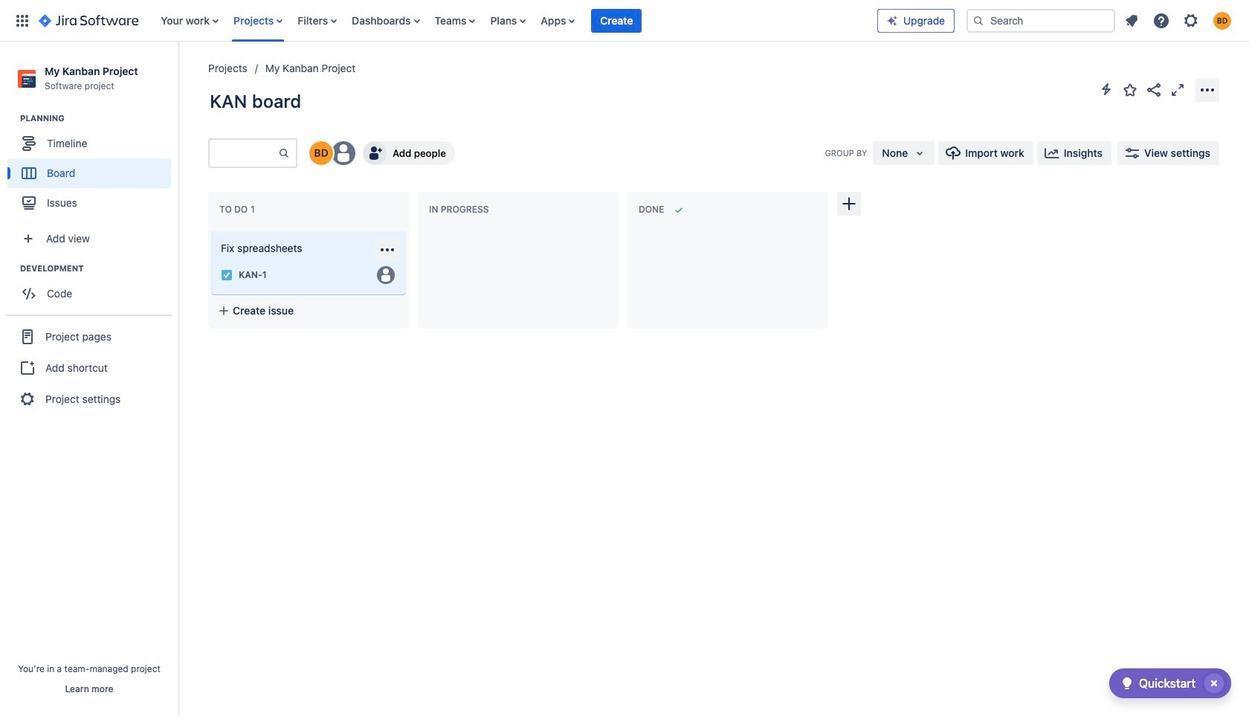 Task type: locate. For each thing, give the bounding box(es) containing it.
banner
[[0, 0, 1249, 42]]

create column image
[[840, 195, 858, 213]]

1 vertical spatial group
[[7, 263, 178, 313]]

Search field
[[967, 9, 1116, 32]]

2 heading from the top
[[20, 263, 178, 275]]

group for planning icon at the left of page
[[7, 112, 178, 223]]

enter full screen image
[[1169, 81, 1187, 99]]

search image
[[973, 15, 985, 26]]

jira software image
[[39, 12, 139, 29], [39, 12, 139, 29]]

list item
[[592, 0, 642, 41]]

check image
[[1119, 675, 1136, 692]]

Search this board text field
[[210, 140, 278, 167]]

star kan board image
[[1122, 81, 1139, 99]]

more actions for kan-1 fix spreadsheets image
[[379, 241, 396, 259]]

1 vertical spatial heading
[[20, 263, 178, 275]]

help image
[[1153, 12, 1171, 29]]

primary element
[[9, 0, 878, 41]]

None search field
[[967, 9, 1116, 32]]

task image
[[221, 269, 233, 281]]

list
[[153, 0, 878, 41], [1119, 7, 1241, 34]]

1 horizontal spatial list
[[1119, 7, 1241, 34]]

heading
[[20, 112, 178, 124], [20, 263, 178, 275]]

1 heading from the top
[[20, 112, 178, 124]]

import image
[[945, 144, 963, 162]]

view settings image
[[1124, 144, 1142, 162]]

settings image
[[1183, 12, 1200, 29]]

group
[[7, 112, 178, 223], [7, 263, 178, 313], [6, 315, 173, 420]]

0 horizontal spatial list
[[153, 0, 878, 41]]

0 vertical spatial heading
[[20, 112, 178, 124]]

0 vertical spatial group
[[7, 112, 178, 223]]

sidebar element
[[0, 42, 178, 716]]



Task type: vqa. For each thing, say whether or not it's contained in the screenshot.
Search this board text field
yes



Task type: describe. For each thing, give the bounding box(es) containing it.
to do element
[[219, 204, 258, 215]]

appswitcher icon image
[[13, 12, 31, 29]]

create issue image
[[202, 222, 219, 239]]

dismiss quickstart image
[[1203, 672, 1226, 695]]

planning image
[[2, 109, 20, 127]]

group for development image
[[7, 263, 178, 313]]

notifications image
[[1123, 12, 1141, 29]]

development image
[[2, 260, 20, 278]]

sidebar navigation image
[[162, 59, 195, 89]]

heading for group related to development image
[[20, 263, 178, 275]]

more actions image
[[1199, 81, 1217, 99]]

add people image
[[366, 144, 384, 162]]

your profile and settings image
[[1214, 12, 1232, 29]]

2 vertical spatial group
[[6, 315, 173, 420]]

automations menu button icon image
[[1098, 80, 1116, 98]]

heading for group for planning icon at the left of page
[[20, 112, 178, 124]]



